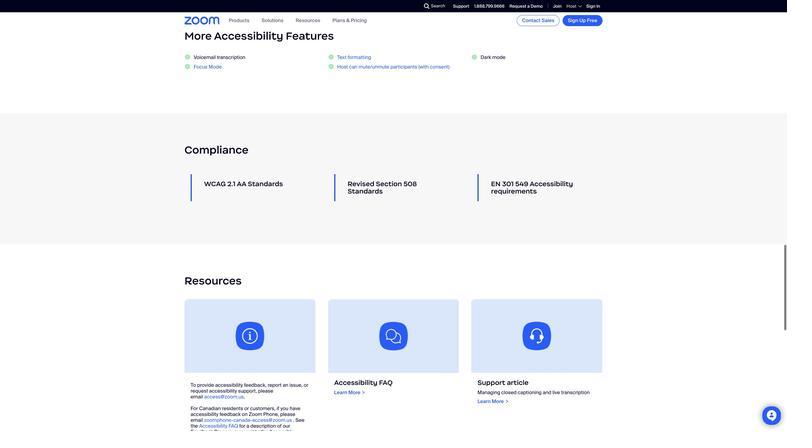 Task type: describe. For each thing, give the bounding box(es) containing it.
and
[[543, 390, 551, 396]]

. inside . see the
[[293, 417, 294, 424]]

to
[[191, 382, 196, 389]]

request
[[510, 3, 526, 9]]

of
[[277, 423, 282, 429]]

plans
[[333, 17, 345, 24]]

canada-
[[233, 417, 252, 424]]

. see the
[[191, 417, 305, 429]]

section
[[376, 180, 402, 188]]

managing
[[478, 390, 500, 396]]

our
[[283, 423, 290, 429]]

faq for accessibility faq learn more
[[379, 379, 393, 387]]

more inside accessibility faq learn more
[[348, 390, 360, 396]]

email inside for canadian residents or customers, if you have accessibility feedback on zoom phone, please email
[[191, 417, 203, 424]]

host can mute/unmute participants (with consent)
[[337, 64, 450, 70]]

support for support
[[453, 3, 469, 9]]

article
[[507, 379, 529, 387]]

text formatting link
[[337, 54, 371, 60]]

products button
[[229, 17, 249, 24]]

up
[[579, 17, 586, 24]]

host button
[[567, 3, 582, 9]]

for a description of our feedback process pursuant to the accessibl
[[191, 423, 294, 431]]

2.1
[[227, 180, 236, 188]]

request a demo link
[[510, 3, 543, 9]]

consent)
[[430, 64, 450, 70]]

508
[[404, 180, 417, 188]]

compliance
[[185, 143, 249, 157]]

voicemail
[[194, 54, 216, 60]]

wcag
[[204, 180, 226, 188]]

if
[[277, 406, 279, 412]]

more inside support article managing closed captioning and live transcription learn more
[[492, 398, 504, 405]]

host for host can mute/unmute participants (with consent)
[[337, 64, 348, 70]]

zoomphone-
[[204, 417, 233, 424]]

549
[[515, 180, 528, 188]]

participants
[[391, 64, 417, 70]]

access@zoom.us .
[[204, 394, 245, 400]]

1.888.799.9666
[[474, 3, 505, 9]]

demo
[[531, 3, 543, 9]]

1 horizontal spatial access@zoom.us
[[252, 417, 292, 424]]

mode
[[492, 54, 506, 60]]

revised
[[348, 180, 374, 188]]

standards for revised section 508 standards
[[348, 187, 383, 196]]

provide
[[197, 382, 214, 389]]

resources button
[[296, 17, 320, 24]]

focus
[[194, 64, 208, 70]]

contact
[[522, 17, 541, 24]]

search
[[431, 3, 445, 9]]

canadian
[[199, 406, 221, 412]]

pursuant
[[234, 429, 254, 431]]

pricing
[[351, 17, 367, 24]]

live
[[553, 390, 560, 396]]

or inside to provide accessibility feedback, report an issue, or request accessibility support, please email
[[304, 382, 308, 389]]

0 horizontal spatial .
[[244, 394, 245, 400]]

feedback
[[220, 411, 241, 418]]

to
[[255, 429, 260, 431]]

0 vertical spatial transcription
[[217, 54, 245, 60]]

zoomphone-canada-access@zoom.us link
[[204, 417, 293, 424]]

the inside . see the
[[191, 423, 198, 429]]

phone,
[[263, 411, 279, 418]]

301
[[502, 180, 514, 188]]

for
[[191, 406, 198, 412]]

text formatting
[[337, 54, 371, 60]]

feedback
[[191, 429, 213, 431]]

contact sales link
[[517, 15, 560, 26]]

free
[[587, 17, 598, 24]]

zoom
[[249, 411, 262, 418]]

customers,
[[250, 406, 276, 412]]

support logo image
[[472, 299, 603, 373]]

en
[[491, 180, 501, 188]]

products
[[229, 17, 249, 24]]

learn inside accessibility faq learn more
[[334, 390, 347, 396]]

access@zoom.us link
[[204, 394, 244, 400]]



Task type: locate. For each thing, give the bounding box(es) containing it.
more
[[185, 29, 212, 43], [348, 390, 360, 396], [492, 398, 504, 405]]

1 vertical spatial sign
[[568, 17, 578, 24]]

0 vertical spatial host
[[567, 3, 577, 9]]

formatting
[[348, 54, 371, 60]]

residents
[[222, 406, 243, 412]]

1 vertical spatial .
[[293, 417, 294, 424]]

plans & pricing
[[333, 17, 367, 24]]

support inside support article managing closed captioning and live transcription learn more
[[478, 379, 505, 387]]

or
[[304, 382, 308, 389], [244, 406, 249, 412]]

a inside for a description of our feedback process pursuant to the accessibl
[[247, 423, 249, 429]]

email
[[191, 394, 203, 400], [191, 417, 203, 424]]

voicemail transcription
[[194, 54, 245, 60]]

solutions
[[262, 17, 283, 24]]

information logo image
[[185, 299, 316, 373]]

0 horizontal spatial or
[[244, 406, 249, 412]]

2 horizontal spatial more
[[492, 398, 504, 405]]

1 horizontal spatial faq
[[379, 379, 393, 387]]

access@zoom.us down if
[[252, 417, 292, 424]]

or up zoomphone-canada-access@zoom.us
[[244, 406, 249, 412]]

accessibility inside accessibility faq learn more
[[334, 379, 378, 387]]

0 vertical spatial please
[[258, 388, 273, 394]]

standards for wcag 2.1 aa standards
[[248, 180, 283, 188]]

resources
[[296, 17, 320, 24], [185, 274, 242, 288]]

faq logo image
[[328, 299, 459, 373]]

please right if
[[280, 411, 295, 418]]

solutions button
[[262, 17, 283, 24]]

support up managing
[[478, 379, 505, 387]]

1 horizontal spatial sign
[[587, 3, 596, 9]]

search image
[[424, 3, 430, 9], [424, 3, 430, 9]]

plans & pricing link
[[333, 17, 367, 24]]

support link
[[453, 3, 469, 9]]

on
[[242, 411, 248, 418]]

please inside to provide accessibility feedback, report an issue, or request accessibility support, please email
[[258, 388, 273, 394]]

sign left up
[[568, 17, 578, 24]]

0 vertical spatial support
[[453, 3, 469, 9]]

0 horizontal spatial resources
[[185, 274, 242, 288]]

sign up free
[[568, 17, 598, 24]]

sign up free link
[[563, 15, 603, 26]]

accessibility up residents
[[209, 388, 237, 394]]

accessibility up access@zoom.us .
[[215, 382, 243, 389]]

learn inside support article managing closed captioning and live transcription learn more
[[478, 398, 491, 405]]

transcription inside support article managing closed captioning and live transcription learn more
[[561, 390, 590, 396]]

1 horizontal spatial please
[[280, 411, 295, 418]]

sign in
[[587, 3, 600, 9]]

in
[[597, 3, 600, 9]]

request a demo
[[510, 3, 543, 9]]

accessibility up feedback
[[191, 411, 218, 418]]

a right the for
[[247, 423, 249, 429]]

0 vertical spatial resources
[[296, 17, 320, 24]]

1 horizontal spatial learn
[[478, 398, 491, 405]]

process
[[214, 429, 233, 431]]

accessibility faq link
[[199, 423, 238, 429]]

standards inside revised section 508 standards
[[348, 187, 383, 196]]

0 vertical spatial a
[[527, 3, 530, 9]]

accessibility faq learn more
[[334, 379, 393, 396]]

0 vertical spatial learn
[[334, 390, 347, 396]]

closed
[[501, 390, 517, 396]]

please inside for canadian residents or customers, if you have accessibility feedback on zoom phone, please email
[[280, 411, 295, 418]]

1 vertical spatial more
[[348, 390, 360, 396]]

0 vertical spatial or
[[304, 382, 308, 389]]

for
[[239, 423, 245, 429]]

0 vertical spatial .
[[244, 394, 245, 400]]

0 vertical spatial email
[[191, 394, 203, 400]]

1 vertical spatial transcription
[[561, 390, 590, 396]]

1 horizontal spatial host
[[567, 3, 577, 9]]

email up feedback
[[191, 417, 203, 424]]

join link
[[553, 3, 562, 9]]

a for request
[[527, 3, 530, 9]]

&
[[346, 17, 350, 24]]

report
[[268, 382, 282, 389]]

host can mute/unmute participants (with consent) link
[[337, 64, 450, 70]]

1 vertical spatial resources
[[185, 274, 242, 288]]

faq inside accessibility faq learn more
[[379, 379, 393, 387]]

1 vertical spatial access@zoom.us
[[252, 417, 292, 424]]

the
[[191, 423, 198, 429], [261, 429, 268, 431]]

1 horizontal spatial support
[[478, 379, 505, 387]]

1 horizontal spatial or
[[304, 382, 308, 389]]

0 horizontal spatial host
[[337, 64, 348, 70]]

transcription up the mode
[[217, 54, 245, 60]]

text
[[337, 54, 347, 60]]

1 vertical spatial or
[[244, 406, 249, 412]]

faq
[[379, 379, 393, 387], [229, 423, 238, 429]]

(with
[[419, 64, 429, 70]]

host for host popup button
[[567, 3, 577, 9]]

the right the to
[[261, 429, 268, 431]]

transcription right live
[[561, 390, 590, 396]]

request
[[191, 388, 208, 394]]

revised section 508 standards
[[348, 180, 417, 196]]

requirements
[[491, 187, 537, 196]]

support right search
[[453, 3, 469, 9]]

contact sales
[[522, 17, 555, 24]]

1 vertical spatial learn
[[478, 398, 491, 405]]

for canadian residents or customers, if you have accessibility feedback on zoom phone, please email
[[191, 406, 300, 424]]

to provide accessibility feedback, report an issue, or request accessibility support, please email
[[191, 382, 308, 400]]

host
[[567, 3, 577, 9], [337, 64, 348, 70]]

.
[[244, 394, 245, 400], [293, 417, 294, 424]]

an
[[283, 382, 288, 389]]

1.888.799.9666 link
[[474, 3, 505, 9]]

accessibility faq
[[199, 423, 238, 429]]

accessibility
[[215, 382, 243, 389], [209, 388, 237, 394], [191, 411, 218, 418]]

sign in link
[[587, 3, 600, 9]]

0 horizontal spatial support
[[453, 3, 469, 9]]

None search field
[[402, 1, 426, 11]]

1 horizontal spatial more
[[348, 390, 360, 396]]

0 horizontal spatial learn
[[334, 390, 347, 396]]

0 horizontal spatial please
[[258, 388, 273, 394]]

zoom logo image
[[185, 17, 220, 25]]

1 horizontal spatial transcription
[[561, 390, 590, 396]]

0 horizontal spatial faq
[[229, 423, 238, 429]]

a for for
[[247, 423, 249, 429]]

0 horizontal spatial the
[[191, 423, 198, 429]]

please up "customers,"
[[258, 388, 273, 394]]

0 horizontal spatial sign
[[568, 17, 578, 24]]

accessibility inside for canadian residents or customers, if you have accessibility feedback on zoom phone, please email
[[191, 411, 218, 418]]

mode
[[209, 64, 222, 70]]

1 horizontal spatial a
[[527, 3, 530, 9]]

0 horizontal spatial a
[[247, 423, 249, 429]]

sign for sign in
[[587, 3, 596, 9]]

1 vertical spatial please
[[280, 411, 295, 418]]

1 vertical spatial host
[[337, 64, 348, 70]]

please
[[258, 388, 273, 394], [280, 411, 295, 418]]

1 horizontal spatial .
[[293, 417, 294, 424]]

focus mode link
[[194, 64, 222, 70]]

1 horizontal spatial standards
[[348, 187, 383, 196]]

or right issue,
[[304, 382, 308, 389]]

the down for
[[191, 423, 198, 429]]

feedback,
[[244, 382, 267, 389]]

email up for
[[191, 394, 203, 400]]

zoomphone-canada-access@zoom.us
[[204, 417, 293, 424]]

0 vertical spatial sign
[[587, 3, 596, 9]]

. left see
[[293, 417, 294, 424]]

1 vertical spatial a
[[247, 423, 249, 429]]

1 vertical spatial support
[[478, 379, 505, 387]]

or inside for canadian residents or customers, if you have accessibility feedback on zoom phone, please email
[[244, 406, 249, 412]]

sales
[[542, 17, 555, 24]]

the inside for a description of our feedback process pursuant to the accessibl
[[261, 429, 268, 431]]

join
[[553, 3, 562, 9]]

more accessibility features
[[185, 29, 334, 43]]

dark
[[481, 54, 491, 60]]

focus mode
[[194, 64, 222, 70]]

support,
[[238, 388, 257, 394]]

you
[[281, 406, 288, 412]]

0 vertical spatial faq
[[379, 379, 393, 387]]

dark mode
[[481, 54, 506, 60]]

mute/unmute
[[359, 64, 389, 70]]

features
[[286, 29, 334, 43]]

1 vertical spatial email
[[191, 417, 203, 424]]

1 email from the top
[[191, 394, 203, 400]]

0 vertical spatial more
[[185, 29, 212, 43]]

0 horizontal spatial more
[[185, 29, 212, 43]]

1 horizontal spatial resources
[[296, 17, 320, 24]]

sign left in
[[587, 3, 596, 9]]

transcription
[[217, 54, 245, 60], [561, 390, 590, 396]]

1 vertical spatial faq
[[229, 423, 238, 429]]

support for support article managing closed captioning and live transcription learn more
[[478, 379, 505, 387]]

0 vertical spatial access@zoom.us
[[204, 394, 244, 400]]

accessibility inside the en 301 549 accessibility requirements
[[530, 180, 573, 188]]

a left demo
[[527, 3, 530, 9]]

0 horizontal spatial standards
[[248, 180, 283, 188]]

issue,
[[290, 382, 303, 389]]

have
[[290, 406, 300, 412]]

access@zoom.us up residents
[[204, 394, 244, 400]]

1 horizontal spatial the
[[261, 429, 268, 431]]

can
[[349, 64, 358, 70]]

en 301 549 accessibility requirements
[[491, 180, 573, 196]]

faq for accessibility faq
[[229, 423, 238, 429]]

support article managing closed captioning and live transcription learn more
[[478, 379, 590, 405]]

learn
[[334, 390, 347, 396], [478, 398, 491, 405]]

host right join link
[[567, 3, 577, 9]]

sign for sign up free
[[568, 17, 578, 24]]

0 horizontal spatial transcription
[[217, 54, 245, 60]]

access@zoom.us
[[204, 394, 244, 400], [252, 417, 292, 424]]

2 vertical spatial more
[[492, 398, 504, 405]]

0 horizontal spatial access@zoom.us
[[204, 394, 244, 400]]

. down the feedback,
[[244, 394, 245, 400]]

see
[[296, 417, 305, 424]]

email inside to provide accessibility feedback, report an issue, or request accessibility support, please email
[[191, 394, 203, 400]]

description
[[251, 423, 276, 429]]

host down text
[[337, 64, 348, 70]]

captioning
[[518, 390, 542, 396]]

2 email from the top
[[191, 417, 203, 424]]



Task type: vqa. For each thing, say whether or not it's contained in the screenshot.
SHARE at the right
no



